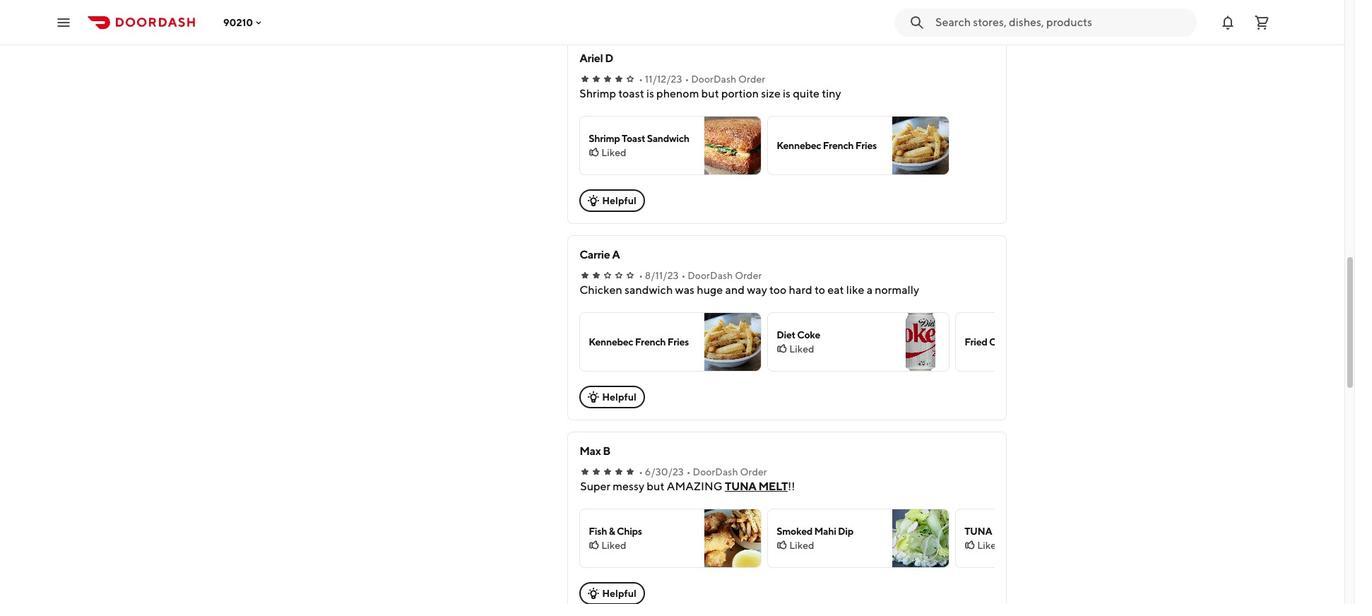 Task type: locate. For each thing, give the bounding box(es) containing it.
helpful button for d
[[579, 189, 645, 212]]

1 vertical spatial fries
[[668, 336, 689, 348]]

1 vertical spatial french
[[635, 336, 666, 348]]

tuna melt
[[725, 480, 788, 493], [964, 526, 1020, 537]]

0 horizontal spatial fries
[[668, 336, 689, 348]]

1 horizontal spatial tuna
[[964, 526, 992, 537]]

0 horizontal spatial french
[[635, 336, 666, 348]]

doordash right 11/12/23
[[691, 73, 736, 85]]

0 vertical spatial helpful
[[602, 195, 636, 206]]

0 horizontal spatial tuna melt
[[725, 480, 788, 493]]

helpful button up a
[[579, 189, 645, 212]]

sandwich
[[647, 133, 689, 144], [1027, 336, 1070, 348]]

shrimp toast sandwich image
[[705, 117, 761, 175]]

liked for smoked
[[789, 540, 814, 551]]

helpful up a
[[602, 195, 636, 206]]

kennebec
[[777, 140, 821, 151], [589, 336, 633, 348]]

sandwich inside button
[[1027, 336, 1070, 348]]

1 vertical spatial helpful button
[[579, 386, 645, 408]]

2 vertical spatial doordash
[[693, 466, 738, 478]]

&
[[609, 526, 615, 537]]

1 horizontal spatial sandwich
[[1027, 336, 1070, 348]]

0 vertical spatial tuna melt
[[725, 480, 788, 493]]

0 vertical spatial kennebec french fries button
[[767, 116, 950, 175]]

liked down "diet coke"
[[789, 343, 814, 355]]

helpful up b
[[602, 391, 636, 403]]

helpful button up b
[[579, 386, 645, 408]]

helpful
[[602, 195, 636, 206], [602, 391, 636, 403], [602, 588, 636, 599]]

helpful button for a
[[579, 386, 645, 408]]

• right the 8/11/23
[[681, 270, 686, 281]]

order for b
[[740, 466, 767, 478]]

0 vertical spatial french
[[823, 140, 854, 151]]

0 horizontal spatial melt
[[758, 480, 788, 493]]

french
[[823, 140, 854, 151], [635, 336, 666, 348]]

tuna down • 6/30/23 • doordash order
[[725, 480, 756, 493]]

1 vertical spatial kennebec french fries button
[[579, 312, 762, 372]]

3 helpful from the top
[[602, 588, 636, 599]]

kennebec french fries image
[[892, 117, 949, 175], [705, 313, 761, 371]]

1 vertical spatial helpful
[[602, 391, 636, 403]]

1 horizontal spatial kennebec
[[777, 140, 821, 151]]

11/12/23
[[645, 73, 682, 85]]

0 vertical spatial helpful button
[[579, 189, 645, 212]]

0 horizontal spatial kennebec french fries
[[589, 336, 689, 348]]

0 vertical spatial tuna
[[725, 480, 756, 493]]

smoked mahi dip image
[[892, 509, 949, 567]]

doordash up tuna melt button
[[693, 466, 738, 478]]

liked down shrimp
[[601, 147, 626, 158]]

Store search: begin typing to search for stores available on DoorDash text field
[[935, 14, 1188, 30]]

liked for tuna
[[977, 540, 1002, 551]]

max
[[579, 444, 601, 458]]

fried chicken sandwich button
[[955, 312, 1138, 372]]

kennebec french fries button
[[767, 116, 950, 175], [579, 312, 762, 372]]

ariel d
[[579, 52, 613, 65]]

1 helpful button from the top
[[579, 189, 645, 212]]

liked down fish & chips
[[601, 540, 626, 551]]

1 horizontal spatial kennebec french fries image
[[892, 117, 949, 175]]

1 vertical spatial kennebec french fries
[[589, 336, 689, 348]]

• left 6/30/23
[[639, 466, 643, 478]]

fried chicken sandwich
[[964, 336, 1070, 348]]

kennebec french fries
[[777, 140, 877, 151], [589, 336, 689, 348]]

0 vertical spatial melt
[[758, 480, 788, 493]]

1 vertical spatial doordash
[[688, 270, 733, 281]]

tuna right smoked mahi dip image
[[964, 526, 992, 537]]

toast
[[622, 133, 645, 144]]

1 vertical spatial sandwich
[[1027, 336, 1070, 348]]

helpful button
[[579, 189, 645, 212], [579, 386, 645, 408], [579, 582, 645, 604]]

0 vertical spatial kennebec french fries
[[777, 140, 877, 151]]

helpful button down &
[[579, 582, 645, 604]]

d
[[605, 52, 613, 65]]

doordash for ariel d
[[691, 73, 736, 85]]

2 vertical spatial helpful
[[602, 588, 636, 599]]

0 horizontal spatial tuna
[[725, 480, 756, 493]]

liked
[[601, 147, 626, 158], [789, 343, 814, 355], [601, 540, 626, 551], [789, 540, 814, 551], [977, 540, 1002, 551]]

melt
[[758, 480, 788, 493], [994, 526, 1020, 537]]

order
[[738, 73, 765, 85], [735, 270, 762, 281], [740, 466, 767, 478]]

tuna inside button
[[725, 480, 756, 493]]

helpful down fish & chips
[[602, 588, 636, 599]]

helpful for ariel d
[[602, 195, 636, 206]]

french for top "kennebec french fries" image
[[823, 140, 854, 151]]

helpful for carrie a
[[602, 391, 636, 403]]

fries
[[855, 140, 877, 151], [668, 336, 689, 348]]

0 vertical spatial kennebec
[[777, 140, 821, 151]]

1 horizontal spatial fries
[[855, 140, 877, 151]]

doordash right the 8/11/23
[[688, 270, 733, 281]]

carrie a
[[579, 248, 620, 261]]

sandwich right chicken at bottom
[[1027, 336, 1070, 348]]

2 vertical spatial order
[[740, 466, 767, 478]]

1 horizontal spatial melt
[[994, 526, 1020, 537]]

0 vertical spatial order
[[738, 73, 765, 85]]

1 vertical spatial tuna melt
[[964, 526, 1020, 537]]

2 helpful button from the top
[[579, 386, 645, 408]]

kennebec for the leftmost "kennebec french fries" image
[[589, 336, 633, 348]]

• 8/11/23 • doordash order
[[639, 270, 762, 281]]

1 vertical spatial melt
[[994, 526, 1020, 537]]

order for d
[[738, 73, 765, 85]]

•
[[639, 73, 643, 85], [685, 73, 689, 85], [639, 270, 643, 281], [681, 270, 686, 281], [639, 466, 643, 478], [687, 466, 691, 478]]

1 horizontal spatial french
[[823, 140, 854, 151]]

mahi
[[814, 526, 836, 537]]

0 vertical spatial sandwich
[[647, 133, 689, 144]]

fish
[[589, 526, 607, 537]]

1 vertical spatial kennebec
[[589, 336, 633, 348]]

1 horizontal spatial tuna melt
[[964, 526, 1020, 537]]

liked right smoked mahi dip image
[[977, 540, 1002, 551]]

2 vertical spatial helpful button
[[579, 582, 645, 604]]

1 vertical spatial order
[[735, 270, 762, 281]]

tuna
[[725, 480, 756, 493], [964, 526, 992, 537]]

1 vertical spatial tuna
[[964, 526, 992, 537]]

kennebec for top "kennebec french fries" image
[[777, 140, 821, 151]]

0 horizontal spatial kennebec
[[589, 336, 633, 348]]

melt inside tuna melt button
[[758, 480, 788, 493]]

2 helpful from the top
[[602, 391, 636, 403]]

liked down 'smoked'
[[789, 540, 814, 551]]

sandwich right toast
[[647, 133, 689, 144]]

0 horizontal spatial sandwich
[[647, 133, 689, 144]]

0 vertical spatial doordash
[[691, 73, 736, 85]]

0 vertical spatial fries
[[855, 140, 877, 151]]

notification bell image
[[1219, 14, 1236, 31]]

doordash
[[691, 73, 736, 85], [688, 270, 733, 281], [693, 466, 738, 478]]

sandwich for fried chicken sandwich
[[1027, 336, 1070, 348]]

1 helpful from the top
[[602, 195, 636, 206]]

doordash for max b
[[693, 466, 738, 478]]

doordash for carrie a
[[688, 270, 733, 281]]

tuna melt button
[[725, 479, 788, 495]]

order for a
[[735, 270, 762, 281]]

1 horizontal spatial kennebec french fries button
[[767, 116, 950, 175]]

1 vertical spatial kennebec french fries image
[[705, 313, 761, 371]]

1 horizontal spatial kennebec french fries
[[777, 140, 877, 151]]



Task type: describe. For each thing, give the bounding box(es) containing it.
• left 11/12/23
[[639, 73, 643, 85]]

sandwich for shrimp toast sandwich
[[647, 133, 689, 144]]

0 items, open order cart image
[[1253, 14, 1270, 31]]

shrimp toast sandwich
[[589, 133, 689, 144]]

chips
[[617, 526, 642, 537]]

fries for the leftmost "kennebec french fries" image
[[668, 336, 689, 348]]

90210
[[223, 17, 253, 28]]

fish & chips image
[[705, 509, 761, 567]]

diet
[[777, 329, 795, 341]]

90210 button
[[223, 17, 264, 28]]

dip
[[838, 526, 853, 537]]

liked for fish
[[601, 540, 626, 551]]

french for the leftmost "kennebec french fries" image
[[635, 336, 666, 348]]

max b
[[579, 444, 610, 458]]

• 11/12/23 • doordash order
[[639, 73, 765, 85]]

b
[[603, 444, 610, 458]]

• right 11/12/23
[[685, 73, 689, 85]]

6/30/23
[[645, 466, 684, 478]]

8/11/23
[[645, 270, 679, 281]]

a
[[612, 248, 620, 261]]

0 horizontal spatial kennebec french fries image
[[705, 313, 761, 371]]

• right 6/30/23
[[687, 466, 691, 478]]

0 horizontal spatial kennebec french fries button
[[579, 312, 762, 372]]

diet coke
[[777, 329, 820, 341]]

chicken
[[989, 336, 1025, 348]]

fried
[[964, 336, 987, 348]]

smoked mahi dip
[[777, 526, 853, 537]]

liked for diet
[[789, 343, 814, 355]]

liked for shrimp
[[601, 147, 626, 158]]

fish & chips
[[589, 526, 642, 537]]

open menu image
[[55, 14, 72, 31]]

coke
[[797, 329, 820, 341]]

smoked
[[777, 526, 812, 537]]

diet coke image
[[892, 313, 949, 371]]

• left the 8/11/23
[[639, 270, 643, 281]]

0 vertical spatial kennebec french fries image
[[892, 117, 949, 175]]

shrimp
[[589, 133, 620, 144]]

carrie
[[579, 248, 610, 261]]

3 helpful button from the top
[[579, 582, 645, 604]]

fries for top "kennebec french fries" image
[[855, 140, 877, 151]]

ariel
[[579, 52, 603, 65]]

• 6/30/23 • doordash order
[[639, 466, 767, 478]]



Task type: vqa. For each thing, say whether or not it's contained in the screenshot.
Order associated with D
yes



